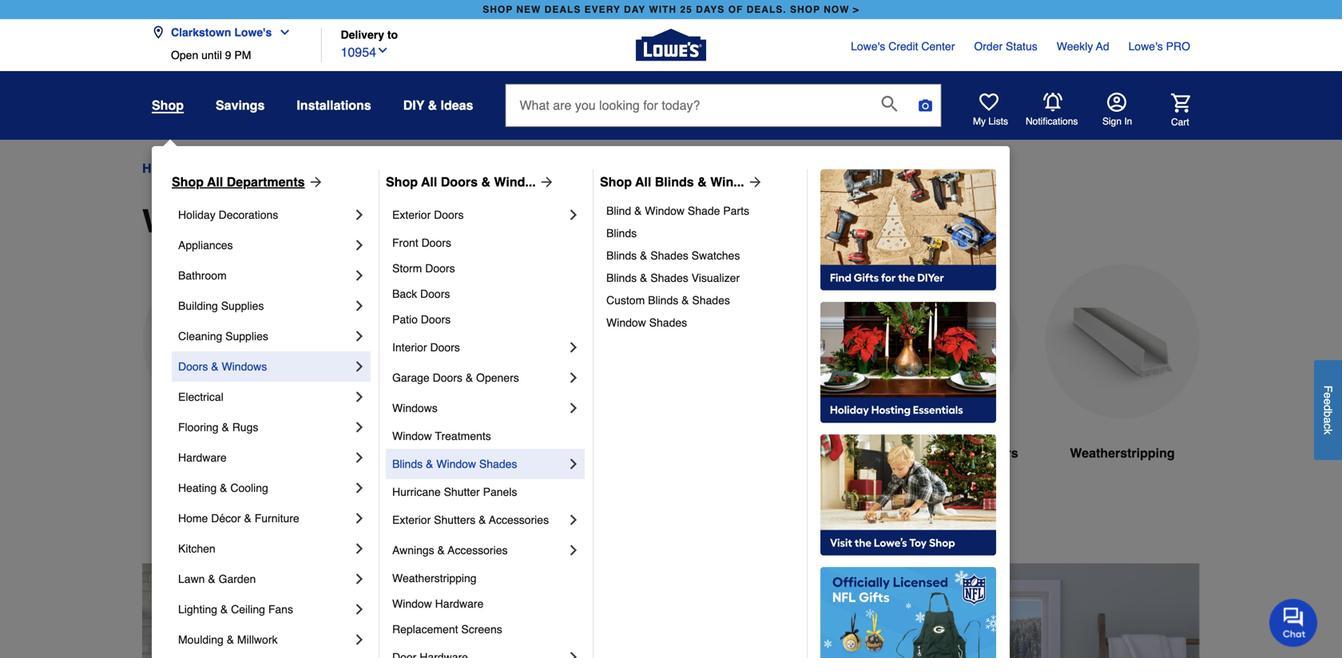 Task type: describe. For each thing, give the bounding box(es) containing it.
window treatments
[[392, 430, 491, 443]]

all for departments
[[207, 175, 223, 189]]

window for treatments
[[392, 430, 432, 443]]

0 vertical spatial interior
[[392, 341, 427, 354]]

blinds & shades swatches link
[[607, 245, 796, 267]]

arrow right image for shop all blinds & win...
[[745, 174, 764, 190]]

cart
[[1172, 116, 1190, 128]]

window hardware
[[392, 598, 484, 611]]

lowe's for lowe's credit center
[[851, 40, 886, 53]]

1 vertical spatial garage
[[866, 446, 910, 461]]

window treatments link
[[392, 424, 582, 449]]

2 e from the top
[[1322, 399, 1335, 405]]

window hardware link
[[392, 591, 582, 617]]

search image
[[882, 96, 898, 112]]

storm
[[392, 262, 422, 275]]

rugs
[[232, 421, 258, 434]]

patio doors
[[392, 313, 451, 326]]

blinds for blinds & window shades
[[392, 458, 423, 471]]

shades down visualizer
[[692, 294, 730, 307]]

0 vertical spatial garage
[[392, 372, 430, 384]]

window for hardware
[[392, 598, 432, 611]]

0 vertical spatial weatherstripping link
[[1045, 265, 1200, 502]]

blinds & shades visualizer
[[607, 272, 740, 285]]

exterior shutters & accessories
[[392, 514, 549, 527]]

shades up custom blinds & shades
[[651, 272, 689, 285]]

my
[[973, 116, 986, 127]]

chevron right image for exterior doors
[[566, 207, 582, 223]]

a barn door with a brown frame, three frosted glass panels, black hardware and a black track. image
[[684, 265, 839, 419]]

lawn
[[178, 573, 205, 586]]

0 horizontal spatial garage doors & openers link
[[392, 363, 566, 393]]

b
[[1322, 411, 1335, 417]]

home link
[[142, 159, 178, 178]]

home for home décor & furniture
[[178, 512, 208, 525]]

heating & cooling link
[[178, 473, 352, 504]]

supplies for cleaning supplies
[[225, 330, 268, 343]]

clarkstown
[[171, 26, 231, 39]]

deals.
[[747, 4, 787, 15]]

flooring & rugs link
[[178, 412, 352, 443]]

days
[[696, 4, 725, 15]]

1 horizontal spatial exterior doors link
[[392, 200, 566, 230]]

2 vertical spatial exterior
[[392, 514, 431, 527]]

kitchen link
[[178, 534, 352, 564]]

chevron right image for windows
[[566, 400, 582, 416]]

shop for shop all blinds & win...
[[600, 175, 632, 189]]

awnings & accessories
[[392, 544, 508, 557]]

chevron right image for cleaning supplies
[[352, 328, 368, 344]]

chevron right image for lawn & garden
[[352, 571, 368, 587]]

0 vertical spatial garage doors & openers
[[392, 372, 519, 384]]

weekly ad
[[1057, 40, 1110, 53]]

hardware inside the hardware link
[[178, 452, 227, 464]]

arrow right image
[[305, 174, 324, 190]]

lowe's credit center
[[851, 40, 955, 53]]

kitchen
[[178, 543, 216, 555]]

accessories inside exterior shutters & accessories link
[[489, 514, 549, 527]]

new
[[517, 4, 541, 15]]

storm doors link
[[392, 256, 582, 281]]

parts
[[724, 205, 750, 217]]

back doors
[[392, 288, 450, 301]]

shop
[[152, 98, 184, 113]]

patio
[[392, 313, 418, 326]]

credit
[[889, 40, 919, 53]]

moulding
[[178, 634, 224, 647]]

lighting & ceiling fans link
[[178, 595, 352, 625]]

10954
[[341, 45, 376, 60]]

camera image
[[918, 98, 934, 113]]

2 shop from the left
[[790, 4, 821, 15]]

home for home
[[142, 161, 178, 176]]

a
[[1322, 417, 1335, 424]]

screens
[[461, 623, 503, 636]]

chevron right image for doors & windows
[[352, 359, 368, 375]]

clarkstown lowe's button
[[152, 16, 298, 49]]

shades down custom blinds & shades
[[650, 316, 687, 329]]

c
[[1322, 424, 1335, 429]]

appliances link
[[178, 230, 352, 261]]

1 vertical spatial openers
[[967, 446, 1019, 461]]

1 vertical spatial interior
[[358, 446, 402, 461]]

blinds for blinds
[[607, 227, 637, 240]]

hurricane
[[392, 486, 441, 499]]

1 vertical spatial exterior
[[175, 446, 224, 461]]

all for doors
[[421, 175, 437, 189]]

& inside button
[[428, 98, 437, 113]]

25
[[680, 4, 693, 15]]

chevron right image for bathroom
[[352, 268, 368, 284]]

building supplies
[[178, 300, 264, 312]]

hardware inside window hardware "link"
[[435, 598, 484, 611]]

holiday hosting essentials. image
[[821, 302, 997, 424]]

weekly ad link
[[1057, 38, 1110, 54]]

supplies for building supplies
[[221, 300, 264, 312]]

heating & cooling
[[178, 482, 268, 495]]

until
[[202, 49, 222, 62]]

ceiling
[[231, 603, 265, 616]]

of
[[729, 4, 744, 15]]

sign in button
[[1103, 93, 1133, 128]]

window shades
[[607, 316, 687, 329]]

center
[[922, 40, 955, 53]]

chevron right image for interior doors
[[566, 340, 582, 356]]

back doors link
[[392, 281, 582, 307]]

location image
[[152, 26, 165, 39]]

cleaning supplies
[[178, 330, 268, 343]]

>
[[853, 4, 860, 15]]

custom blinds & shades
[[607, 294, 730, 307]]

lowe's home improvement account image
[[1108, 93, 1127, 112]]

0 vertical spatial exterior
[[392, 209, 431, 221]]

lowe's for lowe's pro
[[1129, 40, 1163, 53]]

blinds & shades swatches
[[607, 249, 740, 262]]

pm
[[234, 49, 251, 62]]

find gifts for the diyer. image
[[821, 169, 997, 291]]

blinds link
[[607, 222, 796, 245]]

10954 button
[[341, 41, 389, 62]]

chevron right image for heating & cooling
[[352, 480, 368, 496]]

delivery to
[[341, 28, 398, 41]]

chevron right image for moulding & millwork
[[352, 632, 368, 648]]

cart button
[[1149, 93, 1191, 128]]

1 vertical spatial garage doors & openers
[[866, 446, 1019, 461]]

building supplies link
[[178, 291, 352, 321]]

chevron right image for garage doors & openers
[[566, 370, 582, 386]]

with
[[649, 4, 677, 15]]

lowe's home improvement notification center image
[[1044, 93, 1063, 112]]

garden
[[219, 573, 256, 586]]

open
[[171, 49, 198, 62]]

to
[[388, 28, 398, 41]]

Search Query text field
[[506, 85, 869, 126]]

a piece of white weatherstripping. image
[[1045, 265, 1200, 419]]

heating
[[178, 482, 217, 495]]

bathroom
[[178, 269, 227, 282]]

a blue chamberlain garage door opener with two white light panels. image
[[865, 265, 1020, 419]]

shop all departments
[[172, 175, 305, 189]]

visit the lowe's toy shop. image
[[821, 435, 997, 556]]

chevron right image for building supplies
[[352, 298, 368, 314]]

a black double-hung window with six panes. image
[[504, 265, 659, 419]]

diy & ideas
[[403, 98, 473, 113]]

custom blinds & shades link
[[607, 289, 796, 312]]

lighting & ceiling fans
[[178, 603, 293, 616]]



Task type: locate. For each thing, give the bounding box(es) containing it.
shop for shop all doors & wind...
[[386, 175, 418, 189]]

lawn & garden link
[[178, 564, 352, 595]]

moulding & millwork link
[[178, 625, 352, 655]]

3 shop from the left
[[600, 175, 632, 189]]

storm doors
[[392, 262, 455, 275]]

front doors
[[392, 237, 451, 249]]

0 horizontal spatial exterior doors link
[[142, 265, 297, 502]]

chevron down image
[[272, 26, 291, 39], [376, 44, 389, 57]]

garage doors & openers link
[[865, 265, 1020, 502], [392, 363, 566, 393]]

hurricane shutter panels
[[392, 486, 517, 499]]

1 horizontal spatial garage
[[866, 446, 910, 461]]

3 all from the left
[[635, 175, 652, 189]]

exterior shutters & accessories link
[[392, 505, 566, 535]]

status
[[1006, 40, 1038, 53]]

2 all from the left
[[421, 175, 437, 189]]

hurricane shutter panels link
[[392, 480, 582, 505]]

a blue six-lite, two-panel, shaker-style exterior door. image
[[142, 265, 297, 419]]

chevron down image inside 10954 button
[[376, 44, 389, 57]]

1 shop from the left
[[172, 175, 204, 189]]

blinds & window shades link
[[392, 449, 566, 480]]

electrical link
[[178, 382, 352, 412]]

shop all doors & wind... link
[[386, 173, 555, 192]]

window down custom
[[607, 316, 646, 329]]

chevron right image
[[566, 207, 582, 223], [352, 268, 368, 284], [352, 298, 368, 314], [352, 328, 368, 344], [352, 359, 368, 375], [566, 370, 582, 386], [352, 420, 368, 436], [352, 480, 368, 496], [352, 511, 368, 527], [566, 512, 582, 528], [352, 541, 368, 557], [352, 571, 368, 587], [352, 602, 368, 618]]

home
[[142, 161, 178, 176], [178, 512, 208, 525]]

0 horizontal spatial garage
[[392, 372, 430, 384]]

interior doors down patio doors
[[392, 341, 460, 354]]

chevron right image
[[352, 207, 368, 223], [352, 237, 368, 253], [566, 340, 582, 356], [352, 389, 368, 405], [566, 400, 582, 416], [352, 450, 368, 466], [566, 456, 582, 472], [566, 543, 582, 559], [352, 632, 368, 648], [566, 650, 582, 659]]

shop left new
[[483, 4, 513, 15]]

chevron right image for lighting & ceiling fans
[[352, 602, 368, 618]]

1 horizontal spatial garage doors & openers
[[866, 446, 1019, 461]]

1 all from the left
[[207, 175, 223, 189]]

1 arrow right image from the left
[[536, 174, 555, 190]]

cleaning supplies link
[[178, 321, 352, 352]]

9
[[225, 49, 231, 62]]

chevron right image for kitchen
[[352, 541, 368, 557]]

blind
[[607, 205, 631, 217]]

weekly
[[1057, 40, 1094, 53]]

1 e from the top
[[1322, 393, 1335, 399]]

a white three-panel, craftsman-style, prehung interior door with doorframe and hinges. image
[[323, 265, 478, 419]]

window for shades
[[607, 316, 646, 329]]

0 vertical spatial exterior doors link
[[392, 200, 566, 230]]

holiday
[[178, 209, 216, 221]]

diy & ideas button
[[403, 91, 473, 120]]

0 vertical spatial supplies
[[221, 300, 264, 312]]

2 horizontal spatial shop
[[600, 175, 632, 189]]

chevron right image for appliances
[[352, 237, 368, 253]]

chevron down image inside "clarkstown lowe's" button
[[272, 26, 291, 39]]

0 vertical spatial home
[[142, 161, 178, 176]]

shop
[[483, 4, 513, 15], [790, 4, 821, 15]]

1 horizontal spatial shop
[[790, 4, 821, 15]]

shop up holiday
[[172, 175, 204, 189]]

doors & windows
[[178, 360, 267, 373]]

blinds
[[655, 175, 694, 189], [607, 227, 637, 240], [607, 249, 637, 262], [607, 272, 637, 285], [648, 294, 679, 307], [392, 458, 423, 471]]

0 horizontal spatial home
[[142, 161, 178, 176]]

bathroom link
[[178, 261, 352, 291]]

shop button
[[152, 98, 184, 113]]

shop all departments link
[[172, 173, 324, 192]]

installations
[[297, 98, 371, 113]]

shop up blind
[[600, 175, 632, 189]]

millwork
[[237, 634, 278, 647]]

1 horizontal spatial shop
[[386, 175, 418, 189]]

1 horizontal spatial weatherstripping
[[1070, 446, 1175, 461]]

chat invite button image
[[1270, 599, 1319, 647]]

ideas
[[441, 98, 473, 113]]

1 horizontal spatial chevron down image
[[376, 44, 389, 57]]

hardware link
[[178, 443, 352, 473]]

1 vertical spatial interior doors
[[358, 446, 443, 461]]

blinds for blinds & shades visualizer
[[607, 272, 637, 285]]

1 horizontal spatial hardware
[[435, 598, 484, 611]]

home down shop button at the top of the page
[[142, 161, 178, 176]]

front
[[392, 237, 419, 249]]

1 vertical spatial hardware
[[435, 598, 484, 611]]

deals
[[545, 4, 581, 15]]

0 horizontal spatial weatherstripping
[[392, 572, 477, 585]]

treatments
[[435, 430, 491, 443]]

2 shop from the left
[[386, 175, 418, 189]]

1 shop from the left
[[483, 4, 513, 15]]

1 vertical spatial home
[[178, 512, 208, 525]]

0 vertical spatial interior doors
[[392, 341, 460, 354]]

blinds & window shades
[[392, 458, 517, 471]]

windows & doors link
[[192, 159, 293, 178]]

e up "b"
[[1322, 399, 1335, 405]]

0 vertical spatial openers
[[476, 372, 519, 384]]

1 vertical spatial exterior doors
[[175, 446, 264, 461]]

order status
[[975, 40, 1038, 53]]

every
[[585, 4, 621, 15]]

0 horizontal spatial all
[[207, 175, 223, 189]]

all up blind & window shade parts
[[635, 175, 652, 189]]

appliances
[[178, 239, 233, 252]]

custom
[[607, 294, 645, 307]]

diy
[[403, 98, 425, 113]]

0 horizontal spatial garage doors & openers
[[392, 372, 519, 384]]

order status link
[[975, 38, 1038, 54]]

interior up hurricane
[[358, 446, 402, 461]]

accessories down exterior shutters & accessories link
[[448, 544, 508, 557]]

chevron right image for awnings & accessories
[[566, 543, 582, 559]]

exterior doors link
[[392, 200, 566, 230], [142, 265, 297, 502]]

0 vertical spatial hardware
[[178, 452, 227, 464]]

chevron right image for blinds & window shades
[[566, 456, 582, 472]]

2 horizontal spatial all
[[635, 175, 652, 189]]

windows & doors
[[192, 161, 293, 176], [142, 203, 415, 240]]

openers
[[476, 372, 519, 384], [967, 446, 1019, 461]]

arrow right image
[[536, 174, 555, 190], [745, 174, 764, 190]]

notifications
[[1026, 116, 1078, 127]]

departments
[[227, 175, 305, 189]]

0 horizontal spatial shop
[[172, 175, 204, 189]]

0 vertical spatial windows & doors
[[192, 161, 293, 176]]

lowe's left pro
[[1129, 40, 1163, 53]]

blinds & shades visualizer link
[[607, 267, 796, 289]]

all up front doors
[[421, 175, 437, 189]]

0 horizontal spatial weatherstripping link
[[392, 566, 582, 591]]

0 horizontal spatial hardware
[[178, 452, 227, 464]]

window up replacement
[[392, 598, 432, 611]]

advertisement region
[[142, 564, 1200, 659]]

shades up blinds & shades visualizer
[[651, 249, 689, 262]]

exterior doors up front doors
[[392, 209, 464, 221]]

exterior down flooring
[[175, 446, 224, 461]]

1 horizontal spatial weatherstripping link
[[1045, 265, 1200, 502]]

lowe's pro link
[[1129, 38, 1191, 54]]

f
[[1322, 386, 1335, 393]]

all up holiday decorations
[[207, 175, 223, 189]]

interior down patio
[[392, 341, 427, 354]]

0 horizontal spatial chevron down image
[[272, 26, 291, 39]]

window inside "link"
[[392, 598, 432, 611]]

visualizer
[[692, 272, 740, 285]]

open until 9 pm
[[171, 49, 251, 62]]

0 vertical spatial exterior doors
[[392, 209, 464, 221]]

windows & doors up decorations
[[192, 161, 293, 176]]

swatches
[[692, 249, 740, 262]]

supplies up 'cleaning supplies'
[[221, 300, 264, 312]]

lowe's home improvement cart image
[[1172, 93, 1191, 112]]

k
[[1322, 429, 1335, 435]]

shades up panels
[[479, 458, 517, 471]]

exterior doors down flooring & rugs
[[175, 446, 264, 461]]

f e e d b a c k
[[1322, 386, 1335, 435]]

0 vertical spatial chevron down image
[[272, 26, 291, 39]]

0 horizontal spatial shop
[[483, 4, 513, 15]]

window down shop all blinds & win...
[[645, 205, 685, 217]]

blinds for blinds & shades swatches
[[607, 249, 637, 262]]

shop new deals every day with 25 days of deals. shop now > link
[[480, 0, 863, 19]]

1 horizontal spatial home
[[178, 512, 208, 525]]

1 vertical spatial windows & doors
[[142, 203, 415, 240]]

hardware down flooring
[[178, 452, 227, 464]]

back
[[392, 288, 417, 301]]

lowe's pro
[[1129, 40, 1191, 53]]

accessories down panels
[[489, 514, 549, 527]]

0 vertical spatial weatherstripping
[[1070, 446, 1175, 461]]

shop new deals every day with 25 days of deals. shop now >
[[483, 4, 860, 15]]

hardware up replacement screens
[[435, 598, 484, 611]]

windows & doors down departments
[[142, 203, 415, 240]]

0 horizontal spatial lowe's
[[234, 26, 272, 39]]

installations button
[[297, 91, 371, 120]]

now
[[824, 4, 850, 15]]

chevron right image for holiday decorations
[[352, 207, 368, 223]]

shop up 'front'
[[386, 175, 418, 189]]

e up d
[[1322, 393, 1335, 399]]

electrical
[[178, 391, 224, 404]]

1 horizontal spatial openers
[[967, 446, 1019, 461]]

1 horizontal spatial exterior doors
[[392, 209, 464, 221]]

0 horizontal spatial exterior doors
[[175, 446, 264, 461]]

shop for shop all departments
[[172, 175, 204, 189]]

decorations
[[219, 209, 278, 221]]

lowe's home improvement lists image
[[980, 93, 999, 112]]

1 vertical spatial exterior doors link
[[142, 265, 297, 502]]

exterior down hurricane
[[392, 514, 431, 527]]

0 horizontal spatial openers
[[476, 372, 519, 384]]

1 vertical spatial chevron down image
[[376, 44, 389, 57]]

officially licensed n f l gifts. shop now. image
[[821, 567, 997, 659]]

chevron right image for electrical
[[352, 389, 368, 405]]

replacement
[[392, 623, 458, 636]]

shop left the now
[[790, 4, 821, 15]]

ad
[[1096, 40, 1110, 53]]

shades
[[651, 249, 689, 262], [651, 272, 689, 285], [692, 294, 730, 307], [650, 316, 687, 329], [479, 458, 517, 471]]

lists
[[989, 116, 1009, 127]]

interior doors up hurricane
[[358, 446, 443, 461]]

in
[[1125, 116, 1133, 127]]

chevron right image for home décor & furniture
[[352, 511, 368, 527]]

2 horizontal spatial lowe's
[[1129, 40, 1163, 53]]

1 horizontal spatial all
[[421, 175, 437, 189]]

1 horizontal spatial arrow right image
[[745, 174, 764, 190]]

lowe's inside button
[[234, 26, 272, 39]]

arrow right image inside shop all doors & wind... link
[[536, 174, 555, 190]]

home up kitchen
[[178, 512, 208, 525]]

0 horizontal spatial arrow right image
[[536, 174, 555, 190]]

window left treatments
[[392, 430, 432, 443]]

1 horizontal spatial garage doors & openers link
[[865, 265, 1020, 502]]

exterior up 'front'
[[392, 209, 431, 221]]

1 vertical spatial weatherstripping
[[392, 572, 477, 585]]

window up the hurricane shutter panels in the left of the page
[[437, 458, 476, 471]]

chevron right image for hardware
[[352, 450, 368, 466]]

accessories inside awnings & accessories link
[[448, 544, 508, 557]]

2 arrow right image from the left
[[745, 174, 764, 190]]

chevron right image for flooring & rugs
[[352, 420, 368, 436]]

clarkstown lowe's
[[171, 26, 272, 39]]

0 vertical spatial accessories
[[489, 514, 549, 527]]

None search field
[[505, 84, 942, 142]]

lighting
[[178, 603, 217, 616]]

arrow right image for shop all doors & wind...
[[536, 174, 555, 190]]

supplies
[[221, 300, 264, 312], [225, 330, 268, 343]]

all for blinds
[[635, 175, 652, 189]]

arrow right image inside shop all blinds & win... link
[[745, 174, 764, 190]]

chevron right image for exterior shutters & accessories
[[566, 512, 582, 528]]

lowe's home improvement logo image
[[636, 10, 707, 80]]

furniture
[[255, 512, 299, 525]]

1 vertical spatial weatherstripping link
[[392, 566, 582, 591]]

1 vertical spatial accessories
[[448, 544, 508, 557]]

1 vertical spatial supplies
[[225, 330, 268, 343]]

weatherstripping
[[1070, 446, 1175, 461], [392, 572, 477, 585]]

1 horizontal spatial lowe's
[[851, 40, 886, 53]]

lowe's up pm
[[234, 26, 272, 39]]

interior doors link
[[323, 265, 478, 502], [392, 332, 566, 363]]

shop all blinds & win...
[[600, 175, 745, 189]]

lowe's left credit
[[851, 40, 886, 53]]

shop all doors & wind...
[[386, 175, 536, 189]]

window
[[645, 205, 685, 217], [607, 316, 646, 329], [392, 430, 432, 443], [437, 458, 476, 471], [392, 598, 432, 611]]

supplies down building supplies link
[[225, 330, 268, 343]]



Task type: vqa. For each thing, say whether or not it's contained in the screenshot.
Model for 39.37-in H Valentine's Day Inflatable
no



